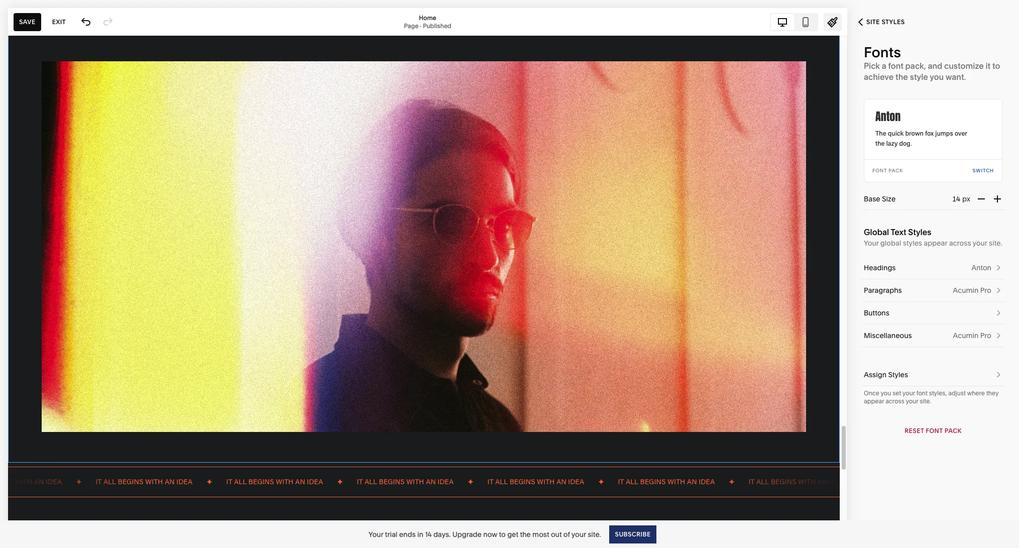 Task type: describe. For each thing, give the bounding box(es) containing it.
styles,
[[930, 390, 948, 397]]

upgrade
[[453, 530, 482, 539]]

days.
[[434, 530, 451, 539]]

assign styles
[[864, 370, 909, 379]]

site styles
[[867, 18, 905, 26]]

acumin pro for miscellaneous
[[954, 331, 992, 340]]

over
[[955, 128, 968, 138]]

site. inside the global text styles your global styles appear across your site.
[[990, 239, 1003, 248]]

across inside the global text styles your global styles appear across your site.
[[950, 239, 972, 248]]

it
[[986, 61, 991, 71]]

anton for anton the quick brown fox jumps over the lazy dog.
[[876, 108, 901, 125]]

paragraphs
[[864, 286, 902, 295]]

acumin for miscellaneous
[[954, 331, 979, 340]]

site. inside "once you set your font styles, adjust where they appear across your site."
[[920, 398, 932, 405]]

acumin for paragraphs
[[954, 286, 979, 295]]

dog.
[[900, 138, 913, 148]]

across inside "once you set your font styles, adjust where they appear across your site."
[[886, 398, 905, 405]]

font inside fonts pick a font pack, and customize it to achieve the style you want.
[[889, 61, 904, 71]]

they
[[987, 390, 999, 397]]

exit
[[52, 18, 66, 25]]

styles for assign styles
[[889, 370, 909, 379]]

you inside fonts pick a font pack, and customize it to achieve the style you want.
[[930, 72, 944, 82]]

appear inside "once you set your font styles, adjust where they appear across your site."
[[864, 398, 885, 405]]

acumin pro for paragraphs
[[954, 286, 992, 295]]

style
[[911, 72, 929, 82]]

buttons
[[864, 309, 890, 318]]

global text styles your global styles appear across your site.
[[864, 227, 1003, 248]]

text
[[891, 227, 907, 237]]

pick
[[864, 61, 881, 71]]

font inside "once you set your font styles, adjust where they appear across your site."
[[917, 390, 928, 397]]

·
[[420, 22, 422, 29]]

site
[[867, 18, 881, 26]]

reset
[[905, 427, 925, 435]]

assign
[[864, 370, 887, 379]]

switch button
[[973, 160, 995, 182]]

miscellaneous
[[864, 331, 913, 340]]

subscribe button
[[610, 525, 657, 544]]

base
[[864, 194, 881, 204]]

0 vertical spatial pack
[[889, 168, 904, 173]]

brown
[[906, 128, 924, 138]]

to for fonts
[[993, 61, 1001, 71]]

14
[[425, 530, 432, 539]]

0 horizontal spatial font
[[873, 168, 888, 173]]

trial
[[385, 530, 398, 539]]

customize
[[945, 61, 984, 71]]

site styles button
[[848, 11, 916, 33]]

page
[[404, 22, 419, 29]]

now
[[484, 530, 498, 539]]

in
[[418, 530, 424, 539]]

styles
[[904, 239, 923, 248]]

global
[[864, 227, 890, 237]]

appear inside the global text styles your global styles appear across your site.
[[924, 239, 948, 248]]



Task type: locate. For each thing, give the bounding box(es) containing it.
fonts pick a font pack, and customize it to achieve the style you want.
[[864, 44, 1001, 82]]

2 horizontal spatial the
[[896, 72, 909, 82]]

1 horizontal spatial font
[[917, 390, 928, 397]]

font left styles,
[[917, 390, 928, 397]]

0 vertical spatial pro
[[981, 286, 992, 295]]

1 acumin pro from the top
[[954, 286, 992, 295]]

1 vertical spatial anton
[[972, 263, 992, 272]]

0 vertical spatial the
[[896, 72, 909, 82]]

1 horizontal spatial anton
[[972, 263, 992, 272]]

the left "style"
[[896, 72, 909, 82]]

achieve
[[864, 72, 894, 82]]

headings
[[864, 263, 896, 272]]

your trial ends in 14 days. upgrade now to get the most out of your site.
[[369, 530, 602, 539]]

pack down adjust
[[945, 427, 962, 435]]

font pack
[[873, 168, 904, 173]]

base size
[[864, 194, 896, 204]]

to
[[993, 61, 1001, 71], [499, 530, 506, 539]]

anton inside anton the quick brown fox jumps over the lazy dog.
[[876, 108, 901, 125]]

1 horizontal spatial your
[[864, 239, 879, 248]]

1 vertical spatial site.
[[920, 398, 932, 405]]

jumps
[[936, 128, 954, 138]]

0 horizontal spatial to
[[499, 530, 506, 539]]

anton
[[876, 108, 901, 125], [972, 263, 992, 272]]

px
[[963, 194, 971, 204]]

your inside the global text styles your global styles appear across your site.
[[973, 239, 988, 248]]

your
[[864, 239, 879, 248], [369, 530, 384, 539]]

0 horizontal spatial you
[[881, 390, 892, 397]]

styles inside the global text styles your global styles appear across your site.
[[909, 227, 932, 237]]

font right a
[[889, 61, 904, 71]]

you left the set
[[881, 390, 892, 397]]

a
[[882, 61, 887, 71]]

1 horizontal spatial font
[[926, 427, 944, 435]]

switch
[[973, 168, 995, 173]]

set
[[893, 390, 902, 397]]

your down global
[[864, 239, 879, 248]]

1 vertical spatial your
[[369, 530, 384, 539]]

pack inside button
[[945, 427, 962, 435]]

1 vertical spatial pack
[[945, 427, 962, 435]]

None text field
[[953, 193, 963, 205]]

1 vertical spatial pro
[[981, 331, 992, 340]]

want.
[[946, 72, 967, 82]]

across
[[950, 239, 972, 248], [886, 398, 905, 405]]

reset font pack button
[[905, 422, 962, 440]]

and
[[928, 61, 943, 71]]

2 vertical spatial site.
[[588, 530, 602, 539]]

most
[[533, 530, 550, 539]]

0 vertical spatial styles
[[882, 18, 905, 26]]

font
[[873, 168, 888, 173], [926, 427, 944, 435]]

0 horizontal spatial across
[[886, 398, 905, 405]]

of
[[564, 530, 570, 539]]

to left get
[[499, 530, 506, 539]]

0 vertical spatial you
[[930, 72, 944, 82]]

save button
[[14, 13, 41, 31]]

0 vertical spatial font
[[889, 61, 904, 71]]

pack
[[889, 168, 904, 173], [945, 427, 962, 435]]

appear right styles
[[924, 239, 948, 248]]

the
[[876, 128, 887, 138]]

2 pro from the top
[[981, 331, 992, 340]]

the
[[896, 72, 909, 82], [876, 138, 885, 148], [520, 530, 531, 539]]

0 horizontal spatial pack
[[889, 168, 904, 173]]

styles for site styles
[[882, 18, 905, 26]]

get
[[508, 530, 519, 539]]

size
[[883, 194, 896, 204]]

0 horizontal spatial the
[[520, 530, 531, 539]]

tab list
[[771, 14, 818, 30]]

exit button
[[47, 13, 71, 31]]

you inside "once you set your font styles, adjust where they appear across your site."
[[881, 390, 892, 397]]

pro
[[981, 286, 992, 295], [981, 331, 992, 340]]

0 horizontal spatial anton
[[876, 108, 901, 125]]

to for your
[[499, 530, 506, 539]]

1 vertical spatial you
[[881, 390, 892, 397]]

2 horizontal spatial site.
[[990, 239, 1003, 248]]

1 vertical spatial appear
[[864, 398, 885, 405]]

1 vertical spatial to
[[499, 530, 506, 539]]

1 horizontal spatial to
[[993, 61, 1001, 71]]

out
[[551, 530, 562, 539]]

pack down the lazy
[[889, 168, 904, 173]]

home page · published
[[404, 14, 452, 29]]

across down px
[[950, 239, 972, 248]]

2 vertical spatial the
[[520, 530, 531, 539]]

where
[[968, 390, 986, 397]]

lazy
[[887, 138, 898, 148]]

1 vertical spatial acumin
[[954, 331, 979, 340]]

subscribe
[[615, 530, 651, 538]]

to inside fonts pick a font pack, and customize it to achieve the style you want.
[[993, 61, 1001, 71]]

published
[[423, 22, 452, 29]]

styles inside button
[[882, 18, 905, 26]]

styles up the set
[[889, 370, 909, 379]]

0 vertical spatial to
[[993, 61, 1001, 71]]

1 vertical spatial styles
[[909, 227, 932, 237]]

0 horizontal spatial site.
[[588, 530, 602, 539]]

1 horizontal spatial appear
[[924, 239, 948, 248]]

pack,
[[906, 61, 927, 71]]

your left trial
[[369, 530, 384, 539]]

once
[[864, 390, 880, 397]]

save
[[19, 18, 36, 25]]

1 vertical spatial acumin pro
[[954, 331, 992, 340]]

fox
[[926, 128, 934, 138]]

global
[[881, 239, 902, 248]]

quick
[[888, 128, 904, 138]]

1 acumin from the top
[[954, 286, 979, 295]]

acumin
[[954, 286, 979, 295], [954, 331, 979, 340]]

fonts
[[864, 44, 902, 61]]

home
[[419, 14, 437, 21]]

font up the base size
[[873, 168, 888, 173]]

1 vertical spatial across
[[886, 398, 905, 405]]

the inside fonts pick a font pack, and customize it to achieve the style you want.
[[896, 72, 909, 82]]

anton for anton
[[972, 263, 992, 272]]

the right get
[[520, 530, 531, 539]]

anton the quick brown fox jumps over the lazy dog.
[[876, 108, 968, 148]]

ends
[[399, 530, 416, 539]]

to right it
[[993, 61, 1001, 71]]

0 vertical spatial appear
[[924, 239, 948, 248]]

0 horizontal spatial font
[[889, 61, 904, 71]]

your
[[973, 239, 988, 248], [903, 390, 916, 397], [906, 398, 919, 405], [572, 530, 586, 539]]

0 vertical spatial font
[[873, 168, 888, 173]]

0 horizontal spatial your
[[369, 530, 384, 539]]

2 acumin pro from the top
[[954, 331, 992, 340]]

0 vertical spatial site.
[[990, 239, 1003, 248]]

1 horizontal spatial the
[[876, 138, 885, 148]]

1 vertical spatial the
[[876, 138, 885, 148]]

0 vertical spatial anton
[[876, 108, 901, 125]]

pro for miscellaneous
[[981, 331, 992, 340]]

2 acumin from the top
[[954, 331, 979, 340]]

appear down once
[[864, 398, 885, 405]]

1 vertical spatial font
[[917, 390, 928, 397]]

font right 'reset'
[[926, 427, 944, 435]]

1 pro from the top
[[981, 286, 992, 295]]

acumin pro
[[954, 286, 992, 295], [954, 331, 992, 340]]

styles
[[882, 18, 905, 26], [909, 227, 932, 237], [889, 370, 909, 379]]

reset font pack
[[905, 427, 962, 435]]

0 horizontal spatial appear
[[864, 398, 885, 405]]

the for fonts
[[896, 72, 909, 82]]

appear
[[924, 239, 948, 248], [864, 398, 885, 405]]

1 vertical spatial font
[[926, 427, 944, 435]]

the for your
[[520, 530, 531, 539]]

styles right site
[[882, 18, 905, 26]]

the inside anton the quick brown fox jumps over the lazy dog.
[[876, 138, 885, 148]]

1 horizontal spatial you
[[930, 72, 944, 82]]

0 vertical spatial acumin pro
[[954, 286, 992, 295]]

0 vertical spatial your
[[864, 239, 879, 248]]

you
[[930, 72, 944, 82], [881, 390, 892, 397]]

font
[[889, 61, 904, 71], [917, 390, 928, 397]]

font inside button
[[926, 427, 944, 435]]

1 horizontal spatial across
[[950, 239, 972, 248]]

2 vertical spatial styles
[[889, 370, 909, 379]]

1 horizontal spatial site.
[[920, 398, 932, 405]]

across down the set
[[886, 398, 905, 405]]

site.
[[990, 239, 1003, 248], [920, 398, 932, 405], [588, 530, 602, 539]]

pro for paragraphs
[[981, 286, 992, 295]]

you down and at the right
[[930, 72, 944, 82]]

0 vertical spatial across
[[950, 239, 972, 248]]

once you set your font styles, adjust where they appear across your site.
[[864, 390, 999, 405]]

adjust
[[949, 390, 966, 397]]

0 vertical spatial acumin
[[954, 286, 979, 295]]

1 horizontal spatial pack
[[945, 427, 962, 435]]

the down the
[[876, 138, 885, 148]]

styles up styles
[[909, 227, 932, 237]]

your inside the global text styles your global styles appear across your site.
[[864, 239, 879, 248]]



Task type: vqa. For each thing, say whether or not it's contained in the screenshot.
site styles button
yes



